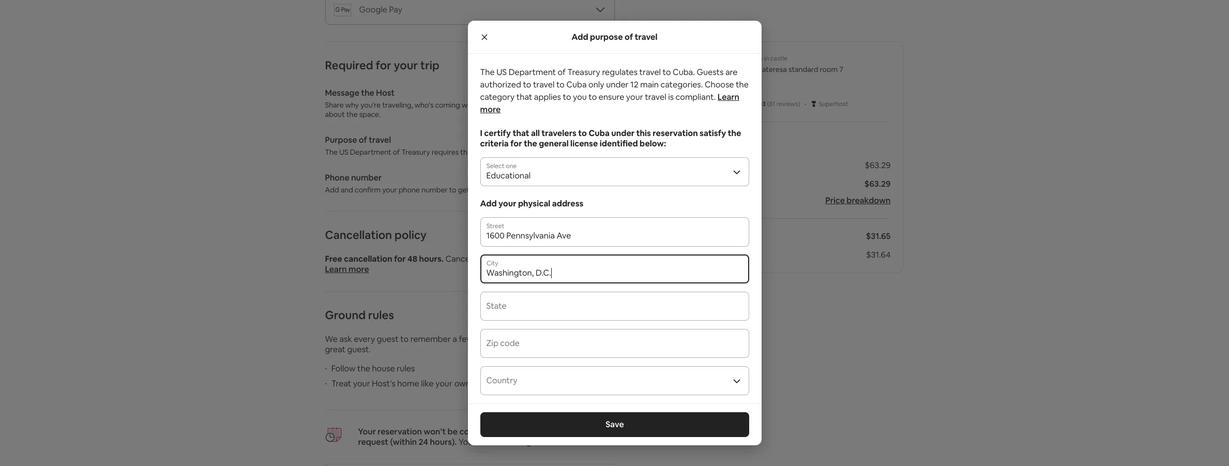 Task type: describe. For each thing, give the bounding box(es) containing it.
share
[[325, 100, 344, 110]]

reservation inside i certify that all travelers to cuba under this reservation satisfy the criteria for the general license identified below:
[[653, 128, 698, 139]]

cuba inside the us department of treasury regulates travel to cuba. guests are authorized to travel to cuba only under 12 main categories. choose the category that applies to you to ensure your travel is compliant.
[[567, 79, 587, 90]]

in
[[765, 54, 769, 63]]

treat
[[331, 378, 351, 389]]

a inside free cancellation for 48 hours. cancel before dec 19 for a partial refund. learn more
[[541, 253, 546, 264]]

)
[[799, 100, 801, 108]]

before
[[474, 253, 499, 264]]

purpose
[[325, 135, 357, 145]]

updates.
[[485, 185, 514, 195]]

about inside the we ask every guest to remember a few simple things about what makes a great guest.
[[527, 334, 550, 345]]

price breakdown button
[[826, 195, 891, 206]]

dec inside free cancellation for 48 hours. cancel before dec 19 for a partial refund. learn more
[[501, 253, 517, 264]]

2023
[[721, 249, 740, 260]]

breakdown
[[847, 195, 891, 206]]

for right 19 on the left bottom of page
[[529, 253, 540, 264]]

category
[[480, 92, 515, 102]]

to right applies
[[563, 92, 571, 102]]

follow
[[331, 363, 356, 374]]

add purpose of travel
[[572, 31, 658, 42]]

81
[[769, 100, 776, 108]]

requires
[[432, 147, 459, 157]]

1 horizontal spatial won't
[[475, 437, 496, 447]]

standard
[[789, 65, 819, 74]]

i
[[480, 128, 483, 139]]

satisfy
[[700, 128, 726, 139]]

with
[[462, 100, 476, 110]]

your total
[[676, 134, 728, 148]]

total (usd)
[[676, 178, 720, 189]]

and inside message the host share why you're traveling, who's coming with you, and what you love about the space.
[[493, 100, 506, 110]]

cuba.
[[673, 67, 695, 78]]

us inside the purpose of travel the us department of treasury requires this info from travelers.
[[339, 147, 349, 157]]

to inside phone number add and confirm your phone number to get trip updates.
[[449, 185, 457, 195]]

save
[[606, 419, 624, 430]]

phone number add and confirm your phone number to get trip updates.
[[325, 172, 514, 195]]

add button for purpose of travel
[[584, 131, 615, 149]]

choose
[[705, 79, 734, 90]]

get
[[458, 185, 470, 195]]

to up applies
[[557, 79, 565, 90]]

due dec 11, 2023
[[676, 249, 740, 260]]

free
[[325, 253, 342, 264]]

free cancellation for 48 hours. cancel before dec 19 for a partial refund. learn more
[[325, 253, 601, 275]]

rules inside follow the house rules treat your host's home like your own
[[397, 363, 415, 374]]

cancellation
[[325, 228, 392, 242]]

ground rules
[[325, 308, 394, 322]]

your up traveling,
[[394, 58, 418, 72]]

traveling,
[[383, 100, 413, 110]]

(
[[767, 100, 769, 108]]

cuba inside i certify that all travelers to cuba under this reservation satisfy the criteria for the general license identified below:
[[589, 128, 610, 139]]

then.
[[561, 437, 581, 447]]

remember
[[411, 334, 451, 345]]

physical
[[518, 198, 551, 209]]

criteria
[[480, 138, 509, 149]]

purpose
[[590, 31, 623, 42]]

you're
[[361, 100, 381, 110]]

great
[[325, 344, 346, 355]]

lavillateresa
[[746, 65, 787, 74]]

is
[[668, 92, 674, 102]]

categories.
[[661, 79, 703, 90]]

department inside the purpose of travel the us department of treasury requires this info from travelers.
[[350, 147, 392, 157]]

(usd)
[[697, 178, 720, 189]]

travel up applies
[[533, 79, 555, 90]]

message the host share why you're traveling, who's coming with you, and what you love about the space.
[[325, 87, 555, 119]]

48
[[408, 253, 418, 264]]

required
[[325, 58, 373, 72]]

department inside the us department of treasury regulates travel to cuba. guests are authorized to travel to cuba only under 12 main categories. choose the category that applies to you to ensure your travel is compliant.
[[509, 67, 556, 78]]

your inside the us department of treasury regulates travel to cuba. guests are authorized to travel to cuba only under 12 main categories. choose the category that applies to you to ensure your travel is compliant.
[[626, 92, 643, 102]]

address
[[552, 198, 584, 209]]

who's
[[415, 100, 434, 110]]

for inside i certify that all travelers to cuba under this reservation satisfy the criteria for the general license identified below:
[[511, 138, 522, 149]]

room
[[746, 54, 763, 63]]

host inside message the host share why you're traveling, who's coming with you, and what you love about the space.
[[376, 87, 395, 98]]

price
[[826, 195, 845, 206]]

of inside the us department of treasury regulates travel to cuba. guests are authorized to travel to cuba only under 12 main categories. choose the category that applies to you to ensure your travel is compliant.
[[558, 67, 566, 78]]

add for the add button associated with message the host
[[592, 88, 607, 98]]

all
[[531, 128, 540, 139]]

the left general
[[524, 138, 537, 149]]

to down 'only'
[[589, 92, 597, 102]]

none text field inside the purpose of travel dialog
[[487, 305, 743, 316]]

every
[[354, 334, 375, 345]]

we
[[325, 334, 338, 345]]

the left space. on the top left
[[347, 110, 358, 119]]

0 horizontal spatial a
[[453, 334, 457, 345]]

castle
[[771, 54, 788, 63]]

host inside your reservation won't be confirmed until the host accepts your request (within 24 hours).
[[536, 426, 554, 437]]

guest
[[377, 334, 399, 345]]

1 vertical spatial $63.29
[[865, 178, 891, 189]]

the inside your reservation won't be confirmed until the host accepts your request (within 24 hours).
[[521, 426, 534, 437]]

0 vertical spatial rules
[[368, 308, 394, 322]]

your down updates.
[[499, 198, 517, 209]]

your right treat
[[353, 378, 370, 389]]

(within
[[390, 437, 417, 447]]

$31.64
[[867, 249, 891, 260]]

•
[[805, 98, 807, 109]]

coming
[[435, 100, 460, 110]]

charged
[[510, 437, 542, 447]]

to inside the we ask every guest to remember a few simple things about what makes a great guest.
[[401, 334, 409, 345]]

i certify that all travelers to cuba under this reservation satisfy the criteria for the general license identified below:
[[480, 128, 742, 149]]

the inside the us department of treasury regulates travel to cuba. guests are authorized to travel to cuba only under 12 main categories. choose the category that applies to you to ensure your travel is compliant.
[[736, 79, 749, 90]]

superhost
[[819, 100, 849, 108]]

hours.
[[419, 253, 444, 264]]

$31.65
[[866, 231, 891, 242]]

your for your total
[[676, 134, 701, 148]]

ask
[[340, 334, 352, 345]]

from
[[488, 147, 505, 157]]

below:
[[640, 138, 667, 149]]

0 vertical spatial number
[[351, 172, 382, 183]]

you,
[[478, 100, 492, 110]]

add for the add button for purpose of travel
[[592, 136, 607, 145]]

treasury inside the us department of treasury regulates travel to cuba. guests are authorized to travel to cuba only under 12 main categories. choose the category that applies to you to ensure your travel is compliant.
[[568, 67, 601, 78]]

own
[[454, 378, 471, 389]]

your right like
[[436, 378, 453, 389]]

the right satisfy
[[728, 128, 742, 139]]

room in castle lavillateresa standard room 7
[[746, 54, 844, 74]]

the us department of treasury regulates travel to cuba. guests are authorized to travel to cuba only under 12 main categories. choose the category that applies to you to ensure your travel is compliant.
[[480, 67, 749, 102]]

to inside i certify that all travelers to cuba under this reservation satisfy the criteria for the general license identified below:
[[578, 128, 587, 139]]

for left 48
[[394, 253, 406, 264]]

this inside i certify that all travelers to cuba under this reservation satisfy the criteria for the general license identified below:
[[637, 128, 651, 139]]

7
[[840, 65, 844, 74]]

about inside message the host share why you're traveling, who's coming with you, and what you love about the space.
[[325, 110, 345, 119]]

house
[[372, 363, 395, 374]]

to left cuba.
[[663, 67, 671, 78]]



Task type: vqa. For each thing, say whether or not it's contained in the screenshot.
2nd 1 from the bottom
no



Task type: locate. For each thing, give the bounding box(es) containing it.
1 horizontal spatial about
[[527, 334, 550, 345]]

number right phone
[[422, 185, 448, 195]]

0 horizontal spatial learn
[[325, 264, 347, 275]]

learn
[[718, 92, 740, 102], [325, 264, 347, 275]]

general
[[539, 138, 569, 149]]

only
[[589, 79, 605, 90]]

until right the "confirmed"
[[502, 426, 519, 437]]

what inside the we ask every guest to remember a few simple things about what makes a great guest.
[[552, 334, 571, 345]]

purpose of travel the us department of treasury requires this info from travelers.
[[325, 135, 537, 157]]

treasury left requires
[[402, 147, 430, 157]]

1 vertical spatial more
[[349, 264, 369, 275]]

you left 'ensure'
[[573, 92, 587, 102]]

1 horizontal spatial treasury
[[568, 67, 601, 78]]

1 horizontal spatial the
[[480, 67, 495, 78]]

that left all
[[513, 128, 530, 139]]

0 vertical spatial us
[[497, 67, 507, 78]]

1 vertical spatial what
[[552, 334, 571, 345]]

0 horizontal spatial number
[[351, 172, 382, 183]]

0 vertical spatial cuba
[[567, 79, 587, 90]]

the up the authorized at the left of the page
[[480, 67, 495, 78]]

1 horizontal spatial this
[[637, 128, 651, 139]]

about
[[325, 110, 345, 119], [527, 334, 550, 345]]

of right purpose
[[625, 31, 633, 42]]

1 horizontal spatial trip
[[471, 185, 483, 195]]

None text field
[[487, 305, 743, 316]]

1 horizontal spatial and
[[493, 100, 506, 110]]

us inside the us department of treasury regulates travel to cuba. guests are authorized to travel to cuba only under 12 main categories. choose the category that applies to you to ensure your travel is compliant.
[[497, 67, 507, 78]]

0 horizontal spatial trip
[[421, 58, 440, 72]]

1 horizontal spatial host
[[536, 426, 554, 437]]

few
[[459, 334, 473, 345]]

won't left you
[[424, 426, 446, 437]]

number up 'confirm'
[[351, 172, 382, 183]]

1 horizontal spatial a
[[541, 253, 546, 264]]

1 vertical spatial rules
[[397, 363, 415, 374]]

reservation left hours).
[[378, 426, 422, 437]]

be left you
[[448, 426, 458, 437]]

and right you,
[[493, 100, 506, 110]]

what
[[507, 100, 524, 110], [552, 334, 571, 345]]

reservation inside your reservation won't be confirmed until the host accepts your request (within 24 hours).
[[378, 426, 422, 437]]

0 vertical spatial add button
[[584, 84, 615, 102]]

the down the are
[[736, 79, 749, 90]]

your left phone
[[382, 185, 397, 195]]

dec left 11,
[[693, 249, 709, 260]]

home
[[397, 378, 419, 389]]

the up you're
[[361, 87, 374, 98]]

1 vertical spatial host
[[536, 426, 554, 437]]

trip up message the host share why you're traveling, who's coming with you, and what you love about the space.
[[421, 58, 440, 72]]

us down the purpose on the left top
[[339, 147, 349, 157]]

1 horizontal spatial more
[[480, 104, 501, 115]]

0 vertical spatial and
[[493, 100, 506, 110]]

2 add button from the top
[[584, 131, 615, 149]]

0 horizontal spatial host
[[376, 87, 395, 98]]

add inside phone number add and confirm your phone number to get trip updates.
[[325, 185, 339, 195]]

and
[[493, 100, 506, 110], [341, 185, 353, 195]]

the left accepts
[[521, 426, 534, 437]]

1 horizontal spatial us
[[497, 67, 507, 78]]

0 vertical spatial department
[[509, 67, 556, 78]]

guest.
[[347, 344, 371, 355]]

request
[[358, 437, 389, 447]]

that inside i certify that all travelers to cuba under this reservation satisfy the criteria for the general license identified below:
[[513, 128, 530, 139]]

of right the purpose on the left top
[[359, 135, 367, 145]]

hours).
[[430, 437, 457, 447]]

under down regulates
[[606, 79, 629, 90]]

1 horizontal spatial department
[[509, 67, 556, 78]]

0 vertical spatial about
[[325, 110, 345, 119]]

treasury inside the purpose of travel the us department of treasury requires this info from travelers.
[[402, 147, 430, 157]]

1 vertical spatial department
[[350, 147, 392, 157]]

until left then.
[[543, 437, 560, 447]]

0 horizontal spatial cuba
[[567, 79, 587, 90]]

us
[[497, 67, 507, 78], [339, 147, 349, 157]]

more right free on the bottom
[[349, 264, 369, 275]]

travel down the main
[[645, 92, 667, 102]]

and down phone
[[341, 185, 353, 195]]

your
[[394, 58, 418, 72], [626, 92, 643, 102], [382, 185, 397, 195], [499, 198, 517, 209], [353, 378, 370, 389], [436, 378, 453, 389], [589, 426, 607, 437]]

for
[[376, 58, 392, 72], [511, 138, 522, 149], [394, 253, 406, 264], [529, 253, 540, 264]]

reservation down is
[[653, 128, 698, 139]]

1 vertical spatial and
[[341, 185, 353, 195]]

be inside your reservation won't be confirmed until the host accepts your request (within 24 hours).
[[448, 426, 458, 437]]

0 horizontal spatial reservation
[[378, 426, 422, 437]]

the
[[480, 67, 495, 78], [325, 147, 338, 157]]

add for add purpose of travel
[[572, 31, 589, 42]]

learn inside learn more
[[718, 92, 740, 102]]

your for your reservation won't be confirmed until the host accepts your request (within 24 hours).
[[358, 426, 376, 437]]

1 vertical spatial number
[[422, 185, 448, 195]]

1 vertical spatial about
[[527, 334, 550, 345]]

ground
[[325, 308, 366, 322]]

0 vertical spatial learn
[[718, 92, 740, 102]]

be left charged
[[498, 437, 508, 447]]

19
[[519, 253, 527, 264]]

dec left 19 on the left bottom of page
[[501, 253, 517, 264]]

reservation
[[653, 128, 698, 139], [378, 426, 422, 437]]

(usd) button
[[697, 178, 720, 189]]

add for add your physical address
[[480, 198, 497, 209]]

a left few
[[453, 334, 457, 345]]

department up applies
[[509, 67, 556, 78]]

you
[[573, 92, 587, 102], [526, 100, 538, 110]]

trip right get
[[471, 185, 483, 195]]

this left "info"
[[461, 147, 473, 157]]

1 horizontal spatial until
[[543, 437, 560, 447]]

you inside message the host share why you're traveling, who's coming with you, and what you love about the space.
[[526, 100, 538, 110]]

this down learn more
[[637, 128, 651, 139]]

you left love
[[526, 100, 538, 110]]

that
[[517, 92, 533, 102], [513, 128, 530, 139]]

rules up 'guest'
[[368, 308, 394, 322]]

we ask every guest to remember a few simple things about what makes a great guest.
[[325, 334, 604, 355]]

total
[[703, 134, 728, 148]]

1 horizontal spatial cuba
[[589, 128, 610, 139]]

your inside your reservation won't be confirmed until the host accepts your request (within 24 hours).
[[589, 426, 607, 437]]

purpose of travel dialog
[[468, 21, 762, 445]]

cancellation
[[344, 253, 392, 264]]

the
[[736, 79, 749, 90], [361, 87, 374, 98], [347, 110, 358, 119], [728, 128, 742, 139], [524, 138, 537, 149], [358, 363, 370, 374], [521, 426, 534, 437]]

$63.29
[[865, 160, 891, 171], [865, 178, 891, 189]]

under left below:
[[612, 128, 635, 139]]

the inside the purpose of travel the us department of treasury requires this info from travelers.
[[325, 147, 338, 157]]

0 vertical spatial treasury
[[568, 67, 601, 78]]

until inside your reservation won't be confirmed until the host accepts your request (within 24 hours).
[[502, 426, 519, 437]]

this inside the purpose of travel the us department of treasury requires this info from travelers.
[[461, 147, 473, 157]]

your
[[676, 134, 701, 148], [358, 426, 376, 437]]

what inside message the host share why you're traveling, who's coming with you, and what you love about the space.
[[507, 100, 524, 110]]

more inside learn more
[[480, 104, 501, 115]]

authorized
[[480, 79, 521, 90]]

learn more button
[[325, 264, 369, 275]]

are
[[726, 67, 738, 78]]

trip inside phone number add and confirm your phone number to get trip updates.
[[471, 185, 483, 195]]

treasury up 'only'
[[568, 67, 601, 78]]

total
[[676, 178, 695, 189]]

travel down space. on the top left
[[369, 135, 391, 145]]

1 vertical spatial treasury
[[402, 147, 430, 157]]

1 vertical spatial this
[[461, 147, 473, 157]]

phone
[[325, 172, 350, 183]]

1 vertical spatial the
[[325, 147, 338, 157]]

0 horizontal spatial dec
[[501, 253, 517, 264]]

under
[[606, 79, 629, 90], [612, 128, 635, 139]]

travel up the main
[[640, 67, 661, 78]]

0 horizontal spatial you
[[526, 100, 538, 110]]

0 vertical spatial more
[[480, 104, 501, 115]]

price breakdown
[[826, 195, 891, 206]]

0 horizontal spatial be
[[448, 426, 458, 437]]

what left "makes"
[[552, 334, 571, 345]]

host
[[376, 87, 395, 98], [536, 426, 554, 437]]

add your physical address
[[480, 198, 584, 209]]

your left 'total'
[[676, 134, 701, 148]]

1 vertical spatial reservation
[[378, 426, 422, 437]]

0 horizontal spatial your
[[358, 426, 376, 437]]

0 vertical spatial trip
[[421, 58, 440, 72]]

1 horizontal spatial what
[[552, 334, 571, 345]]

department down the purpose on the left top
[[350, 147, 392, 157]]

1 vertical spatial us
[[339, 147, 349, 157]]

0 horizontal spatial until
[[502, 426, 519, 437]]

your reservation won't be confirmed until the host accepts your request (within 24 hours).
[[358, 426, 607, 447]]

confirm
[[355, 185, 381, 195]]

about right things
[[527, 334, 550, 345]]

us up the authorized at the left of the page
[[497, 67, 507, 78]]

to right 'guest'
[[401, 334, 409, 345]]

a right "makes"
[[599, 334, 604, 345]]

1 horizontal spatial rules
[[397, 363, 415, 374]]

partial
[[548, 253, 572, 264]]

under inside the us department of treasury regulates travel to cuba. guests are authorized to travel to cuba only under 12 main categories. choose the category that applies to you to ensure your travel is compliant.
[[606, 79, 629, 90]]

learn more link
[[480, 92, 740, 115]]

you
[[459, 437, 473, 447]]

0 vertical spatial $63.29
[[865, 160, 891, 171]]

why
[[346, 100, 359, 110]]

your right accepts
[[589, 426, 607, 437]]

1 vertical spatial cuba
[[589, 128, 610, 139]]

1 horizontal spatial dec
[[693, 249, 709, 260]]

that inside the us department of treasury regulates travel to cuba. guests are authorized to travel to cuba only under 12 main categories. choose the category that applies to you to ensure your travel is compliant.
[[517, 92, 533, 102]]

learn inside free cancellation for 48 hours. cancel before dec 19 for a partial refund. learn more
[[325, 264, 347, 275]]

1 horizontal spatial learn
[[718, 92, 740, 102]]

4.93 ( 81 reviews )
[[754, 100, 801, 108]]

1 horizontal spatial reservation
[[653, 128, 698, 139]]

more inside free cancellation for 48 hours. cancel before dec 19 for a partial refund. learn more
[[349, 264, 369, 275]]

of up applies
[[558, 67, 566, 78]]

your down 12
[[626, 92, 643, 102]]

0 horizontal spatial department
[[350, 147, 392, 157]]

host left accepts
[[536, 426, 554, 437]]

1 horizontal spatial be
[[498, 437, 508, 447]]

confirmed
[[460, 426, 500, 437]]

a left partial
[[541, 253, 546, 264]]

0 horizontal spatial us
[[339, 147, 349, 157]]

rules up "home"
[[397, 363, 415, 374]]

for right required
[[376, 58, 392, 72]]

your inside your reservation won't be confirmed until the host accepts your request (within 24 hours).
[[358, 426, 376, 437]]

room
[[820, 65, 838, 74]]

add button
[[584, 84, 615, 102], [584, 131, 615, 149]]

0 horizontal spatial what
[[507, 100, 524, 110]]

0 horizontal spatial treasury
[[402, 147, 430, 157]]

4.93
[[754, 100, 766, 108]]

1 horizontal spatial your
[[676, 134, 701, 148]]

1 vertical spatial learn
[[325, 264, 347, 275]]

makes
[[573, 334, 597, 345]]

a
[[541, 253, 546, 264], [453, 334, 457, 345], [599, 334, 604, 345]]

the inside the us department of treasury regulates travel to cuba. guests are authorized to travel to cuba only under 12 main categories. choose the category that applies to you to ensure your travel is compliant.
[[480, 67, 495, 78]]

0 vertical spatial host
[[376, 87, 395, 98]]

1 horizontal spatial number
[[422, 185, 448, 195]]

about left "why" on the left top of the page
[[325, 110, 345, 119]]

1 vertical spatial trip
[[471, 185, 483, 195]]

cuba left 'only'
[[567, 79, 587, 90]]

regulates
[[602, 67, 638, 78]]

0 horizontal spatial about
[[325, 110, 345, 119]]

and inside phone number add and confirm your phone number to get trip updates.
[[341, 185, 353, 195]]

accepts
[[556, 426, 587, 437]]

0 horizontal spatial this
[[461, 147, 473, 157]]

required for your trip
[[325, 58, 440, 72]]

what down the authorized at the left of the page
[[507, 100, 524, 110]]

0 horizontal spatial more
[[349, 264, 369, 275]]

0 vertical spatial under
[[606, 79, 629, 90]]

to left get
[[449, 185, 457, 195]]

add button for message the host
[[584, 84, 615, 102]]

None text field
[[487, 231, 743, 241], [487, 268, 743, 278], [487, 342, 743, 353], [487, 231, 743, 241], [487, 268, 743, 278], [487, 342, 743, 353]]

1 vertical spatial that
[[513, 128, 530, 139]]

certify
[[484, 128, 511, 139]]

the down the purpose on the left top
[[325, 147, 338, 157]]

won't right you
[[475, 437, 496, 447]]

license
[[571, 138, 598, 149]]

cancel
[[446, 253, 472, 264]]

0 vertical spatial your
[[676, 134, 701, 148]]

1 horizontal spatial you
[[573, 92, 587, 102]]

that left love
[[517, 92, 533, 102]]

0 horizontal spatial and
[[341, 185, 353, 195]]

until
[[502, 426, 519, 437], [543, 437, 560, 447]]

to
[[663, 67, 671, 78], [523, 79, 532, 90], [557, 79, 565, 90], [563, 92, 571, 102], [589, 92, 597, 102], [578, 128, 587, 139], [449, 185, 457, 195], [401, 334, 409, 345]]

0 vertical spatial that
[[517, 92, 533, 102]]

to right the authorized at the left of the page
[[523, 79, 532, 90]]

0 horizontal spatial the
[[325, 147, 338, 157]]

travelers.
[[506, 147, 537, 157]]

learn down "cancellation"
[[325, 264, 347, 275]]

host's
[[372, 378, 396, 389]]

travel inside the purpose of travel the us department of treasury requires this info from travelers.
[[369, 135, 391, 145]]

travel right purpose
[[635, 31, 658, 42]]

for right the "from"
[[511, 138, 522, 149]]

0 vertical spatial this
[[637, 128, 651, 139]]

0 horizontal spatial won't
[[424, 426, 446, 437]]

1 vertical spatial add button
[[584, 131, 615, 149]]

travel
[[635, 31, 658, 42], [640, 67, 661, 78], [533, 79, 555, 90], [645, 92, 667, 102], [369, 135, 391, 145]]

1 vertical spatial under
[[612, 128, 635, 139]]

your left (within
[[358, 426, 376, 437]]

host up traveling,
[[376, 87, 395, 98]]

0 vertical spatial what
[[507, 100, 524, 110]]

learn down choose
[[718, 92, 740, 102]]

more down category
[[480, 104, 501, 115]]

identified
[[600, 138, 638, 149]]

the inside follow the house rules treat your host's home like your own
[[358, 363, 370, 374]]

1 add button from the top
[[584, 84, 615, 102]]

simple
[[475, 334, 500, 345]]

to right the "travelers"
[[578, 128, 587, 139]]

12
[[631, 79, 639, 90]]

cuba down learn more
[[589, 128, 610, 139]]

0 horizontal spatial rules
[[368, 308, 394, 322]]

your inside phone number add and confirm your phone number to get trip updates.
[[382, 185, 397, 195]]

main
[[641, 79, 659, 90]]

due
[[676, 249, 692, 260]]

0 vertical spatial reservation
[[653, 128, 698, 139]]

cuba
[[567, 79, 587, 90], [589, 128, 610, 139]]

won't inside your reservation won't be confirmed until the host accepts your request (within 24 hours).
[[424, 426, 446, 437]]

2 horizontal spatial a
[[599, 334, 604, 345]]

of up phone number add and confirm your phone number to get trip updates.
[[393, 147, 400, 157]]

the down the guest.
[[358, 363, 370, 374]]

under inside i certify that all travelers to cuba under this reservation satisfy the criteria for the general license identified below:
[[612, 128, 635, 139]]

0 vertical spatial the
[[480, 67, 495, 78]]

1 vertical spatial your
[[358, 426, 376, 437]]

guests
[[697, 67, 724, 78]]

you inside the us department of treasury regulates travel to cuba. guests are authorized to travel to cuba only under 12 main categories. choose the category that applies to you to ensure your travel is compliant.
[[573, 92, 587, 102]]



